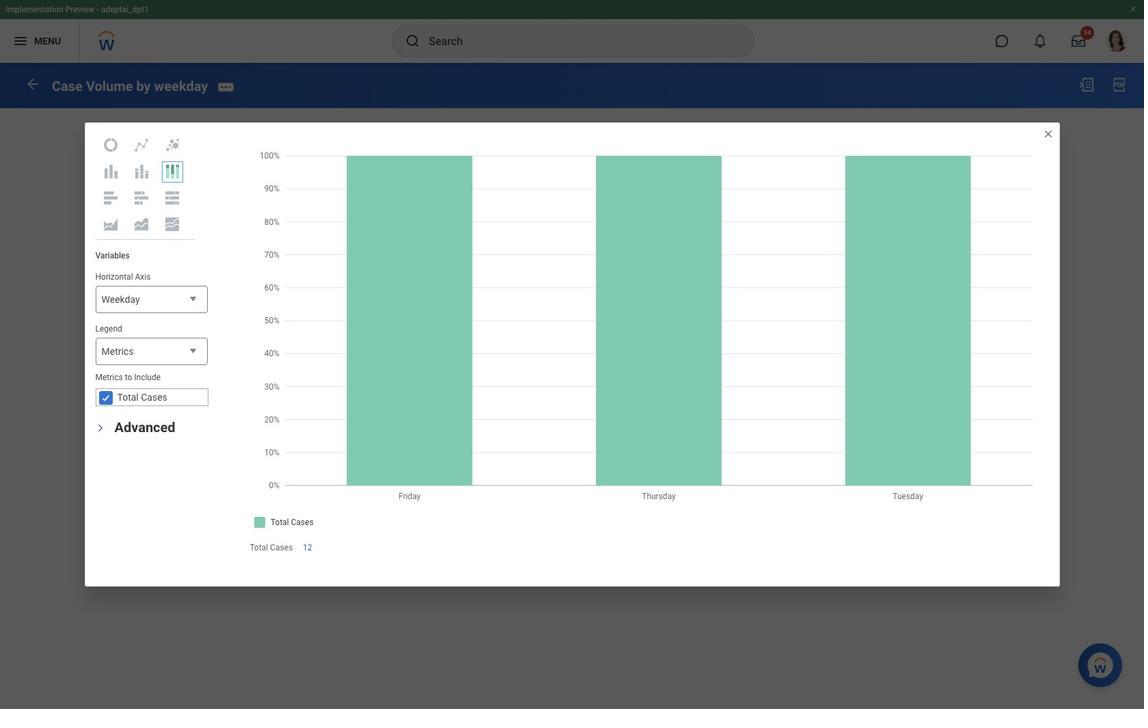 Task type: describe. For each thing, give the bounding box(es) containing it.
advanced button
[[115, 419, 176, 436]]

1 vertical spatial total cases
[[250, 543, 293, 553]]

donut image
[[103, 137, 119, 153]]

clustered column image
[[103, 163, 119, 180]]

-
[[97, 5, 99, 14]]

inbox large image
[[1072, 34, 1086, 48]]

implementation preview -   adeptai_dpt1
[[5, 5, 149, 14]]

overlaid area image
[[103, 216, 119, 233]]

variables
[[95, 251, 130, 260]]

profile logan mcneil element
[[1098, 26, 1137, 56]]

1 vertical spatial cases
[[270, 543, 293, 553]]

case volume by weekday
[[52, 78, 208, 94]]

preview
[[65, 5, 95, 14]]

axis
[[135, 272, 151, 282]]

previous page image
[[25, 76, 41, 92]]

close chart settings image
[[1043, 129, 1054, 139]]

horizontal axis group
[[95, 271, 208, 314]]

legend group
[[95, 324, 208, 366]]

stacked bar image
[[133, 190, 150, 206]]

metrics to include
[[95, 373, 161, 382]]

notifications large image
[[1034, 34, 1048, 48]]

by
[[136, 78, 151, 94]]

total inside metrics to include group
[[117, 392, 139, 403]]

weekday button
[[95, 286, 208, 314]]



Task type: vqa. For each thing, say whether or not it's contained in the screenshot.
Implementation Preview -   adeptai_dpt1 banner
yes



Task type: locate. For each thing, give the bounding box(es) containing it.
metrics left the 'to'
[[95, 373, 123, 382]]

implementation
[[5, 5, 63, 14]]

total cases left 12
[[250, 543, 293, 553]]

advanced
[[115, 419, 176, 436]]

chevron down image
[[95, 420, 105, 436]]

cases left 12
[[270, 543, 293, 553]]

weekday
[[102, 294, 140, 305]]

metrics for metrics
[[102, 346, 134, 357]]

metrics inside metrics popup button
[[102, 346, 134, 357]]

cases down include
[[141, 392, 167, 403]]

1 vertical spatial metrics
[[95, 373, 123, 382]]

clustered bar image
[[103, 190, 119, 206]]

total
[[117, 392, 139, 403], [250, 543, 268, 553]]

stacked area image
[[133, 216, 150, 233]]

view printable version (pdf) image
[[1112, 77, 1129, 93]]

cases
[[141, 392, 167, 403], [270, 543, 293, 553]]

metrics for metrics to include
[[95, 373, 123, 382]]

0 horizontal spatial cases
[[141, 392, 167, 403]]

close environment banner image
[[1130, 5, 1138, 13]]

metrics
[[102, 346, 134, 357], [95, 373, 123, 382]]

total cases down include
[[117, 392, 167, 403]]

total down metrics to include at bottom left
[[117, 392, 139, 403]]

0 horizontal spatial total cases
[[117, 392, 167, 403]]

100% bar image
[[164, 190, 181, 206]]

variables group
[[85, 240, 218, 417]]

0 vertical spatial total
[[117, 392, 139, 403]]

check small image
[[97, 390, 114, 406]]

implementation preview -   adeptai_dpt1 banner
[[0, 0, 1145, 63]]

horizontal
[[95, 272, 133, 282]]

12 button
[[303, 542, 314, 553]]

adeptai_dpt1
[[101, 5, 149, 14]]

12
[[303, 543, 312, 553]]

0 horizontal spatial total
[[117, 392, 139, 403]]

total cases
[[117, 392, 167, 403], [250, 543, 293, 553]]

0 vertical spatial metrics
[[102, 346, 134, 357]]

stacked column image
[[133, 163, 150, 180]]

100% area image
[[164, 216, 181, 233]]

export to excel image
[[1079, 77, 1096, 93]]

total cases inside metrics to include group
[[117, 392, 167, 403]]

0 vertical spatial total cases
[[117, 392, 167, 403]]

case volume by weekday link
[[52, 78, 208, 94]]

volume
[[86, 78, 133, 94]]

1 horizontal spatial total
[[250, 543, 268, 553]]

horizontal axis
[[95, 272, 151, 282]]

case volume by weekday main content
[[0, 63, 1145, 154]]

metrics inside metrics to include group
[[95, 373, 123, 382]]

100% column image
[[164, 163, 181, 180]]

advanced dialog
[[84, 122, 1060, 587]]

case
[[52, 78, 83, 94]]

metrics to include group
[[95, 372, 208, 406]]

1 horizontal spatial total cases
[[250, 543, 293, 553]]

weekday
[[154, 78, 208, 94]]

to
[[125, 373, 132, 382]]

0 vertical spatial cases
[[141, 392, 167, 403]]

1 vertical spatial total
[[250, 543, 268, 553]]

bubble image
[[164, 137, 181, 153]]

search image
[[405, 33, 421, 49]]

include
[[134, 373, 161, 382]]

metrics button
[[95, 338, 208, 366]]

metrics down legend
[[102, 346, 134, 357]]

total left 12
[[250, 543, 268, 553]]

cases inside metrics to include group
[[141, 392, 167, 403]]

legend
[[95, 324, 122, 334]]

line image
[[133, 137, 150, 153]]

1 horizontal spatial cases
[[270, 543, 293, 553]]



